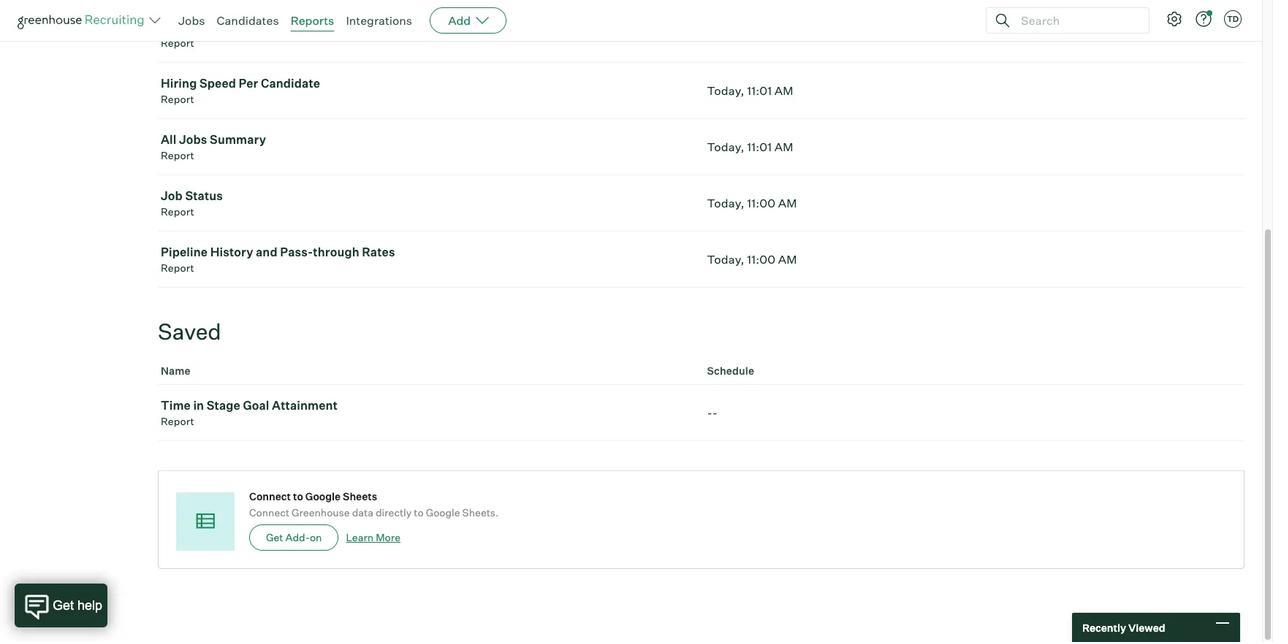 Task type: locate. For each thing, give the bounding box(es) containing it.
hiring
[[161, 76, 197, 91]]

report down "pipeline"
[[161, 262, 194, 274]]

am for pass-
[[779, 252, 797, 267]]

report down job
[[161, 206, 194, 218]]

learn
[[346, 532, 374, 544]]

11:01 for hiring speed per candidate
[[747, 83, 772, 98]]

greenhouse inside greenhouse usage report
[[161, 20, 231, 34]]

through
[[313, 245, 360, 260]]

jobs right all
[[179, 132, 207, 147]]

more
[[376, 532, 401, 544]]

jobs inside all jobs summary report
[[179, 132, 207, 147]]

2 today, from the top
[[707, 83, 745, 98]]

0 vertical spatial today, 11:01 am
[[707, 83, 794, 98]]

1 11:01 from the top
[[747, 83, 772, 98]]

11:00
[[747, 196, 776, 211], [747, 252, 776, 267]]

--
[[707, 406, 718, 421]]

1 connect from the top
[[249, 491, 291, 503]]

1 today, from the top
[[707, 27, 745, 42]]

summary
[[210, 132, 266, 147]]

learn more link
[[346, 532, 401, 544]]

0 vertical spatial google
[[305, 491, 341, 503]]

google left sheets.
[[426, 507, 460, 519]]

google left sheets
[[305, 491, 341, 503]]

report down hiring
[[161, 93, 194, 105]]

jobs left candidates link
[[178, 13, 205, 28]]

history
[[210, 245, 253, 260]]

time
[[161, 399, 191, 413]]

2 11:00 from the top
[[747, 252, 776, 267]]

pipeline history and pass-through rates report
[[161, 245, 395, 274]]

to up add-
[[293, 491, 303, 503]]

0 horizontal spatial to
[[293, 491, 303, 503]]

get add-on link
[[249, 525, 339, 551]]

report down jobs link
[[161, 37, 194, 49]]

0 vertical spatial 11:00
[[747, 196, 776, 211]]

speed
[[200, 76, 236, 91]]

0 vertical spatial jobs
[[178, 13, 205, 28]]

4 report from the top
[[161, 206, 194, 218]]

1 today, 11:00 am from the top
[[707, 196, 797, 211]]

1 vertical spatial greenhouse
[[292, 507, 350, 519]]

1 horizontal spatial google
[[426, 507, 460, 519]]

1 horizontal spatial greenhouse
[[292, 507, 350, 519]]

1 report from the top
[[161, 37, 194, 49]]

candidates link
[[217, 13, 279, 28]]

connect
[[249, 491, 291, 503], [249, 507, 290, 519]]

google
[[305, 491, 341, 503], [426, 507, 460, 519]]

rates
[[362, 245, 395, 260]]

on
[[310, 532, 322, 544]]

job
[[161, 189, 183, 203]]

report
[[161, 37, 194, 49], [161, 93, 194, 105], [161, 149, 194, 162], [161, 206, 194, 218], [161, 262, 194, 274], [161, 415, 194, 428]]

1 vertical spatial 11:01
[[747, 140, 772, 154]]

report inside hiring speed per candidate report
[[161, 93, 194, 105]]

0 vertical spatial connect
[[249, 491, 291, 503]]

11:01
[[747, 83, 772, 98], [747, 140, 772, 154]]

add
[[448, 13, 471, 28]]

0 horizontal spatial greenhouse
[[161, 20, 231, 34]]

today, 11:01 am
[[707, 83, 794, 98], [707, 140, 794, 154]]

am for candidate
[[775, 83, 794, 98]]

recently
[[1083, 622, 1127, 634]]

report down all
[[161, 149, 194, 162]]

2 connect from the top
[[249, 507, 290, 519]]

1 vertical spatial 11:00
[[747, 252, 776, 267]]

2 report from the top
[[161, 93, 194, 105]]

report down time
[[161, 415, 194, 428]]

0 vertical spatial today, 11:00 am
[[707, 196, 797, 211]]

greenhouse left usage
[[161, 20, 231, 34]]

to
[[293, 491, 303, 503], [414, 507, 424, 519]]

11:00 for job status
[[747, 196, 776, 211]]

0 vertical spatial greenhouse
[[161, 20, 231, 34]]

2 today, 11:00 am from the top
[[707, 252, 797, 267]]

0 vertical spatial 11:01
[[747, 83, 772, 98]]

1 vertical spatial today, 11:01 am
[[707, 140, 794, 154]]

1 vertical spatial connect
[[249, 507, 290, 519]]

to right 'directly'
[[414, 507, 424, 519]]

today, 11:00 am for pipeline history and pass-through rates
[[707, 252, 797, 267]]

1 horizontal spatial to
[[414, 507, 424, 519]]

greenhouse up on
[[292, 507, 350, 519]]

name
[[161, 365, 191, 377]]

hiring speed per candidate report
[[161, 76, 320, 105]]

-
[[707, 406, 713, 421], [713, 406, 718, 421]]

today, for pass-
[[707, 252, 745, 267]]

6 report from the top
[[161, 415, 194, 428]]

and
[[256, 245, 278, 260]]

3 today, from the top
[[707, 140, 745, 154]]

sheets
[[343, 491, 377, 503]]

integrations link
[[346, 13, 412, 28]]

greenhouse
[[161, 20, 231, 34], [292, 507, 350, 519]]

td button
[[1225, 10, 1242, 28]]

td button
[[1222, 7, 1245, 31]]

11:01 for all jobs summary
[[747, 140, 772, 154]]

pass-
[[280, 245, 313, 260]]

today,
[[707, 27, 745, 42], [707, 83, 745, 98], [707, 140, 745, 154], [707, 196, 745, 211], [707, 252, 745, 267]]

3 report from the top
[[161, 149, 194, 162]]

1 vertical spatial to
[[414, 507, 424, 519]]

connect to google sheets connect greenhouse data directly to google sheets.
[[249, 491, 499, 519]]

1 vertical spatial today, 11:00 am
[[707, 252, 797, 267]]

2 11:01 from the top
[[747, 140, 772, 154]]

today, 11:00 am
[[707, 196, 797, 211], [707, 252, 797, 267]]

today, for report
[[707, 140, 745, 154]]

2 today, 11:01 am from the top
[[707, 140, 794, 154]]

1 today, 11:01 am from the top
[[707, 83, 794, 98]]

5 today, from the top
[[707, 252, 745, 267]]

jobs
[[178, 13, 205, 28], [179, 132, 207, 147]]

1 11:00 from the top
[[747, 196, 776, 211]]

reports link
[[291, 13, 334, 28]]

learn more
[[346, 532, 401, 544]]

5 report from the top
[[161, 262, 194, 274]]

1 vertical spatial jobs
[[179, 132, 207, 147]]

greenhouse usage report
[[161, 20, 270, 49]]

time in stage goal attainment report
[[161, 399, 338, 428]]

am
[[778, 27, 797, 42], [775, 83, 794, 98], [775, 140, 794, 154], [779, 196, 797, 211], [779, 252, 797, 267]]

2 jobs from the top
[[179, 132, 207, 147]]

1 - from the left
[[707, 406, 713, 421]]



Task type: vqa. For each thing, say whether or not it's contained in the screenshot.


Task type: describe. For each thing, give the bounding box(es) containing it.
saved
[[158, 318, 221, 345]]

per
[[239, 76, 258, 91]]

today, for candidate
[[707, 83, 745, 98]]

integrations
[[346, 13, 412, 28]]

1 jobs from the top
[[178, 13, 205, 28]]

today, 11:04 am
[[707, 27, 797, 42]]

get
[[266, 532, 283, 544]]

today, 11:00 am for job status
[[707, 196, 797, 211]]

usage
[[234, 20, 270, 34]]

recently viewed
[[1083, 622, 1166, 634]]

job status report
[[161, 189, 223, 218]]

Search text field
[[1018, 10, 1136, 31]]

report inside all jobs summary report
[[161, 149, 194, 162]]

all
[[161, 132, 177, 147]]

viewed
[[1129, 622, 1166, 634]]

0 vertical spatial to
[[293, 491, 303, 503]]

directly
[[376, 507, 412, 519]]

report inside greenhouse usage report
[[161, 37, 194, 49]]

add button
[[430, 7, 507, 34]]

today, 11:01 am for all jobs summary
[[707, 140, 794, 154]]

greenhouse inside connect to google sheets connect greenhouse data directly to google sheets.
[[292, 507, 350, 519]]

get add-on
[[266, 532, 322, 544]]

11:00 for pipeline history and pass-through rates
[[747, 252, 776, 267]]

sheets.
[[462, 507, 499, 519]]

today, 11:01 am for hiring speed per candidate
[[707, 83, 794, 98]]

pipeline
[[161, 245, 208, 260]]

greenhouse recruiting image
[[18, 12, 149, 29]]

status
[[185, 189, 223, 203]]

am for report
[[775, 140, 794, 154]]

report inside the pipeline history and pass-through rates report
[[161, 262, 194, 274]]

stage
[[207, 399, 240, 413]]

0 horizontal spatial google
[[305, 491, 341, 503]]

2 - from the left
[[713, 406, 718, 421]]

attainment
[[272, 399, 338, 413]]

report inside job status report
[[161, 206, 194, 218]]

candidates
[[217, 13, 279, 28]]

4 today, from the top
[[707, 196, 745, 211]]

in
[[193, 399, 204, 413]]

reports
[[291, 13, 334, 28]]

configure image
[[1166, 10, 1184, 28]]

goal
[[243, 399, 269, 413]]

11:04
[[747, 27, 776, 42]]

add-
[[285, 532, 310, 544]]

report inside time in stage goal attainment report
[[161, 415, 194, 428]]

1 vertical spatial google
[[426, 507, 460, 519]]

all jobs summary report
[[161, 132, 266, 162]]

icon google connector image
[[192, 509, 218, 535]]

td
[[1227, 14, 1239, 24]]

jobs link
[[178, 13, 205, 28]]

candidate
[[261, 76, 320, 91]]

data
[[352, 507, 374, 519]]

schedule
[[707, 365, 755, 377]]



